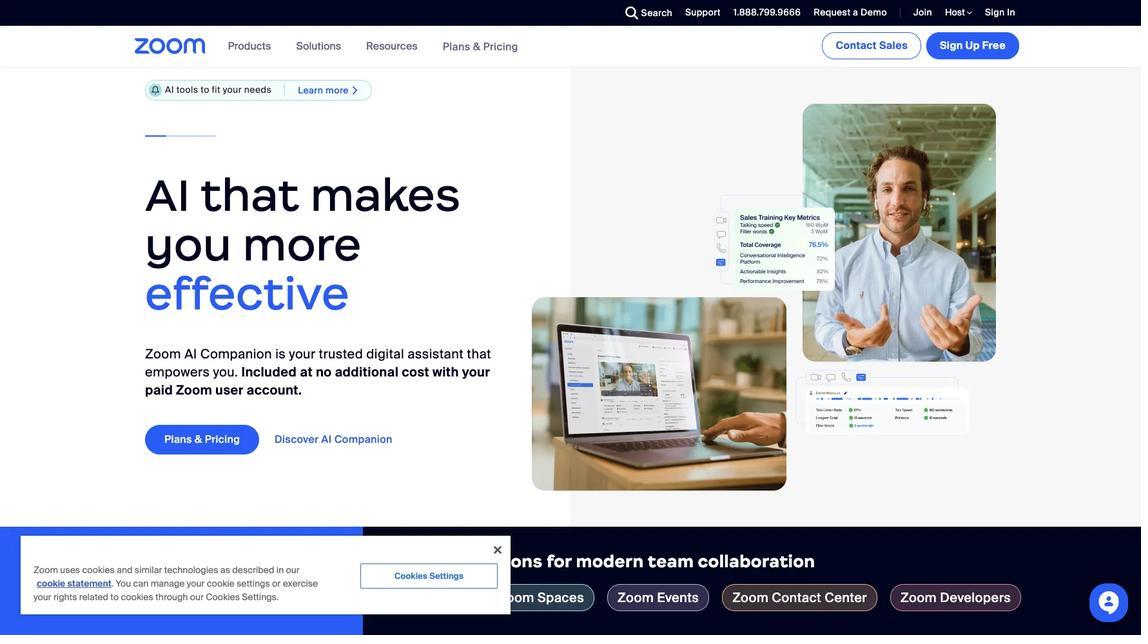 Task type: locate. For each thing, give the bounding box(es) containing it.
1 horizontal spatial cookies
[[121, 591, 153, 603]]

through
[[155, 591, 188, 603]]

can
[[133, 578, 148, 589]]

cookies settings button
[[360, 563, 498, 589]]

banner
[[119, 26, 1022, 68]]

zoom for zoom contact center
[[732, 589, 769, 606]]

0 vertical spatial contact
[[836, 39, 877, 52]]

ai inside discover ai companion link
[[321, 433, 332, 446]]

0 horizontal spatial plans
[[164, 433, 192, 446]]

you
[[116, 578, 131, 589]]

1 horizontal spatial &
[[473, 40, 481, 53]]

1 vertical spatial to
[[110, 591, 119, 603]]

0 horizontal spatial cookies
[[206, 591, 240, 603]]

meetings navigation
[[820, 26, 1022, 62]]

0 vertical spatial sign
[[985, 6, 1005, 18]]

with
[[433, 364, 459, 380]]

0 horizontal spatial pricing
[[205, 433, 240, 446]]

your up at
[[289, 346, 316, 362]]

0 vertical spatial pricing
[[483, 40, 518, 53]]

zoom up empowers
[[145, 346, 181, 362]]

sign left up
[[940, 39, 963, 52]]

statement
[[67, 578, 111, 589]]

zoom events tab
[[607, 584, 709, 611]]

more
[[326, 84, 349, 96], [243, 216, 362, 272]]

main content
[[0, 26, 1141, 635]]

to inside .  you can manage your cookie settings or exercise your rights related to cookies through our cookies settings.
[[110, 591, 119, 603]]

1.888.799.9666 button
[[724, 0, 804, 26], [733, 6, 801, 18]]

our right in on the bottom left of the page
[[286, 564, 300, 576]]

settings.
[[242, 591, 279, 603]]

pricing inside 'product information' navigation
[[483, 40, 518, 53]]

you
[[145, 216, 232, 272]]

join
[[914, 6, 932, 18]]

cookies inside zoom uses cookies and similar technologies as described in our cookie statement
[[82, 564, 115, 576]]

companion inside the zoom ai companion is your trusted digital assistant that empowers you.
[[200, 346, 272, 362]]

resources button
[[366, 26, 423, 67]]

plans & pricing
[[443, 40, 518, 53], [164, 433, 240, 446]]

cookies down as on the bottom left of page
[[206, 591, 240, 603]]

right image
[[349, 85, 362, 96]]

zoom events
[[618, 589, 699, 606]]

zoom for zoom developers
[[901, 589, 937, 606]]

1 cookie from the left
[[37, 578, 65, 589]]

technologies
[[164, 564, 218, 576]]

support link
[[676, 0, 724, 26], [685, 6, 721, 18]]

1 horizontal spatial sign
[[985, 6, 1005, 18]]

plans right resources 'dropdown button'
[[443, 40, 470, 53]]

in
[[276, 564, 284, 576]]

0 horizontal spatial to
[[110, 591, 119, 603]]

0 vertical spatial companion
[[200, 346, 272, 362]]

that
[[201, 167, 299, 223], [467, 346, 491, 362]]

flexible
[[389, 551, 456, 572]]

request a demo link
[[804, 0, 890, 26], [814, 6, 887, 18]]

plans down paid on the left of page
[[164, 433, 192, 446]]

more inside ai that makes you more
[[243, 216, 362, 272]]

1 horizontal spatial companion
[[334, 433, 393, 446]]

1 vertical spatial &
[[195, 433, 202, 446]]

zoom left developers
[[901, 589, 937, 606]]

0 vertical spatial our
[[286, 564, 300, 576]]

0 vertical spatial cookies
[[395, 571, 427, 582]]

plans & pricing inside 'product information' navigation
[[443, 40, 518, 53]]

0 horizontal spatial plans & pricing
[[164, 433, 240, 446]]

1 vertical spatial our
[[190, 591, 204, 603]]

cookies
[[395, 571, 427, 582], [206, 591, 240, 603]]

zoom interface icon image
[[580, 194, 835, 290], [796, 370, 969, 434]]

join link
[[904, 0, 935, 26], [914, 6, 932, 18]]

related
[[79, 591, 108, 603]]

1 vertical spatial that
[[467, 346, 491, 362]]

1 horizontal spatial plans
[[443, 40, 470, 53]]

sign inside sign up free button
[[940, 39, 963, 52]]

your inside the zoom ai companion is your trusted digital assistant that empowers you.
[[289, 346, 316, 362]]

1 horizontal spatial pricing
[[483, 40, 518, 53]]

sign
[[985, 6, 1005, 18], [940, 39, 963, 52]]

0 vertical spatial more
[[326, 84, 349, 96]]

1 vertical spatial plans
[[164, 433, 192, 446]]

0 vertical spatial that
[[201, 167, 299, 223]]

1 horizontal spatial plans & pricing
[[443, 40, 518, 53]]

zoom inside zoom uses cookies and similar technologies as described in our cookie statement
[[34, 564, 58, 576]]

0 horizontal spatial contact
[[772, 589, 821, 606]]

that inside the zoom ai companion is your trusted digital assistant that empowers you.
[[467, 346, 491, 362]]

your for .  you can manage your cookie settings or exercise your rights related to cookies through our cookies settings.
[[187, 578, 205, 589]]

contact left 'center'
[[772, 589, 821, 606]]

1 horizontal spatial cookie
[[207, 578, 234, 589]]

0 horizontal spatial sign
[[940, 39, 963, 52]]

your left rights
[[34, 591, 51, 603]]

zoom
[[145, 346, 181, 362], [176, 382, 212, 399], [34, 564, 58, 576], [498, 589, 534, 606], [618, 589, 654, 606], [732, 589, 769, 606], [901, 589, 937, 606]]

cookies up statement
[[82, 564, 115, 576]]

1 vertical spatial plans & pricing
[[164, 433, 240, 446]]

1 horizontal spatial to
[[201, 84, 209, 96]]

plans
[[443, 40, 470, 53], [164, 433, 192, 446]]

pricing inside main content
[[205, 433, 240, 446]]

cookies inside button
[[395, 571, 427, 582]]

cookie inside zoom uses cookies and similar technologies as described in our cookie statement
[[37, 578, 65, 589]]

0 horizontal spatial cookie
[[37, 578, 65, 589]]

1 horizontal spatial that
[[467, 346, 491, 362]]

resources
[[366, 39, 418, 53]]

companion
[[200, 346, 272, 362], [334, 433, 393, 446]]

ai
[[165, 84, 174, 96], [145, 167, 190, 223], [184, 346, 197, 362], [321, 433, 332, 446]]

zoom inside the zoom ai companion is your trusted digital assistant that empowers you.
[[145, 346, 181, 362]]

.  you can manage your cookie settings or exercise your rights related to cookies through our cookies settings.
[[34, 578, 318, 603]]

your right the "with"
[[462, 364, 490, 380]]

contact inside meetings navigation
[[836, 39, 877, 52]]

cookies left settings
[[395, 571, 427, 582]]

zoom left events
[[618, 589, 654, 606]]

1 vertical spatial companion
[[334, 433, 393, 446]]

contact down the "a"
[[836, 39, 877, 52]]

companion for discover
[[334, 433, 393, 446]]

fit
[[212, 84, 221, 96]]

solutions button
[[296, 26, 347, 67]]

0 horizontal spatial cookies
[[82, 564, 115, 576]]

zoom down collaboration at the right of the page
[[732, 589, 769, 606]]

included at no additional cost with your paid zoom user account.
[[145, 364, 490, 399]]

0 vertical spatial cookies
[[82, 564, 115, 576]]

0 vertical spatial &
[[473, 40, 481, 53]]

zoom left uses
[[34, 564, 58, 576]]

cookie
[[37, 578, 65, 589], [207, 578, 234, 589]]

zoom developers
[[901, 589, 1011, 606]]

pricing
[[483, 40, 518, 53], [205, 433, 240, 446]]

discover
[[275, 433, 319, 446]]

for
[[547, 551, 572, 572]]

cookie inside .  you can manage your cookie settings or exercise your rights related to cookies through our cookies settings.
[[207, 578, 234, 589]]

1 vertical spatial cookies
[[121, 591, 153, 603]]

sign in link
[[975, 0, 1022, 26], [985, 6, 1015, 18]]

your
[[223, 84, 242, 96], [289, 346, 316, 362], [462, 364, 490, 380], [187, 578, 205, 589], [34, 591, 51, 603]]

your down technologies on the left of the page
[[187, 578, 205, 589]]

zoom down empowers
[[176, 382, 212, 399]]

cookies inside .  you can manage your cookie settings or exercise your rights related to cookies through our cookies settings.
[[206, 591, 240, 603]]

zoom contact center tab
[[722, 584, 877, 611]]

to down .
[[110, 591, 119, 603]]

ai inside the zoom ai companion is your trusted digital assistant that empowers you.
[[184, 346, 197, 362]]

cookies down can
[[121, 591, 153, 603]]

0 vertical spatial to
[[201, 84, 209, 96]]

1.888.799.9666
[[733, 6, 801, 18]]

empowers
[[145, 364, 210, 380]]

request a demo
[[814, 6, 887, 18]]

your for ai tools to fit your needs
[[223, 84, 242, 96]]

1 horizontal spatial our
[[286, 564, 300, 576]]

a
[[853, 6, 858, 18]]

1 vertical spatial more
[[243, 216, 362, 272]]

1 horizontal spatial cookies
[[395, 571, 427, 582]]

1 horizontal spatial contact
[[836, 39, 877, 52]]

contact
[[836, 39, 877, 52], [772, 589, 821, 606]]

0 horizontal spatial companion
[[200, 346, 272, 362]]

rights
[[53, 591, 77, 603]]

discover ai companion link
[[275, 425, 412, 455]]

discover ai companion
[[275, 433, 393, 446]]

1 vertical spatial sign
[[940, 39, 963, 52]]

1 vertical spatial pricing
[[205, 433, 240, 446]]

main content containing ai that makes you more
[[0, 26, 1141, 635]]

sign for sign up free
[[940, 39, 963, 52]]

1 vertical spatial cookies
[[206, 591, 240, 603]]

to
[[201, 84, 209, 96], [110, 591, 119, 603]]

settings
[[237, 578, 270, 589]]

zoom spaces
[[498, 589, 584, 606]]

0 vertical spatial plans
[[443, 40, 470, 53]]

search
[[641, 7, 672, 19]]

cookie down as on the bottom left of page
[[207, 578, 234, 589]]

sign for sign in
[[985, 6, 1005, 18]]

team
[[648, 551, 694, 572]]

sign left in
[[985, 6, 1005, 18]]

ai inside ai that makes you more
[[145, 167, 190, 223]]

to left fit at left top
[[201, 84, 209, 96]]

contact inside tab
[[772, 589, 821, 606]]

0 horizontal spatial our
[[190, 591, 204, 603]]

our
[[286, 564, 300, 576], [190, 591, 204, 603]]

1 vertical spatial contact
[[772, 589, 821, 606]]

zoom down solutions
[[498, 589, 534, 606]]

zoom for zoom spaces
[[498, 589, 534, 606]]

0 horizontal spatial that
[[201, 167, 299, 223]]

settings
[[429, 571, 464, 582]]

0 vertical spatial plans & pricing
[[443, 40, 518, 53]]

your inside included at no additional cost with your paid zoom user account.
[[462, 364, 490, 380]]

demo
[[861, 6, 887, 18]]

2 cookie from the left
[[207, 578, 234, 589]]

you.
[[213, 364, 238, 380]]

your right fit at left top
[[223, 84, 242, 96]]

and
[[117, 564, 133, 576]]

contact sales
[[836, 39, 908, 52]]

our right through
[[190, 591, 204, 603]]

cookie up rights
[[37, 578, 65, 589]]

modern
[[576, 551, 644, 572]]

our inside zoom uses cookies and similar technologies as described in our cookie statement
[[286, 564, 300, 576]]



Task type: describe. For each thing, give the bounding box(es) containing it.
manage
[[151, 578, 185, 589]]

is
[[275, 346, 286, 362]]

zoom inside included at no additional cost with your paid zoom user account.
[[176, 382, 212, 399]]

free
[[982, 39, 1006, 52]]

included
[[241, 364, 297, 380]]

spaces
[[538, 589, 584, 606]]

zoom ai companion is your trusted digital assistant that empowers you.
[[145, 346, 491, 380]]

in
[[1007, 6, 1015, 18]]

host
[[945, 6, 967, 18]]

sign up free button
[[926, 32, 1019, 59]]

assistant
[[408, 346, 464, 362]]

zoom for zoom uses cookies and similar technologies as described in our cookie statement
[[34, 564, 58, 576]]

tools
[[176, 84, 198, 96]]

& inside 'product information' navigation
[[473, 40, 481, 53]]

additional
[[335, 364, 399, 380]]

sign up free
[[940, 39, 1006, 52]]

zoom developers tab
[[890, 584, 1021, 611]]

zoom for zoom ai companion is your trusted digital assistant that empowers you.
[[145, 346, 181, 362]]

uses
[[60, 564, 80, 576]]

request
[[814, 6, 851, 18]]

join link up meetings navigation
[[914, 6, 932, 18]]

no
[[316, 364, 332, 380]]

zoom contact center
[[732, 589, 867, 606]]

makes
[[310, 167, 461, 223]]

or
[[272, 578, 281, 589]]

banner containing contact sales
[[119, 26, 1022, 68]]

exercise
[[283, 578, 318, 589]]

plans inside 'product information' navigation
[[443, 40, 470, 53]]

effective
[[145, 266, 349, 322]]

cookies settings
[[395, 571, 464, 582]]

described
[[232, 564, 274, 576]]

solutions
[[460, 551, 543, 572]]

search button
[[615, 0, 676, 26]]

join link left host
[[904, 0, 935, 26]]

center
[[825, 589, 867, 606]]

developers
[[940, 589, 1011, 606]]

solutions
[[296, 39, 341, 53]]

sign in
[[985, 6, 1015, 18]]

your for zoom ai companion is your trusted digital assistant that empowers you.
[[289, 346, 316, 362]]

as
[[220, 564, 230, 576]]

learn
[[298, 84, 323, 96]]

support
[[685, 6, 721, 18]]

0 vertical spatial zoom interface icon image
[[580, 194, 835, 290]]

products
[[228, 39, 271, 53]]

products button
[[228, 26, 277, 67]]

host button
[[945, 6, 972, 19]]

privacy alert dialog
[[21, 536, 511, 614]]

paid
[[145, 382, 173, 399]]

.
[[111, 578, 114, 589]]

1 vertical spatial zoom interface icon image
[[796, 370, 969, 434]]

events
[[657, 589, 699, 606]]

similar
[[135, 564, 162, 576]]

flexible solutions for modern team collaboration
[[389, 551, 815, 572]]

needs
[[244, 84, 272, 96]]

companion for zoom
[[200, 346, 272, 362]]

our inside .  you can manage your cookie settings or exercise your rights related to cookies through our cookies settings.
[[190, 591, 204, 603]]

cost
[[402, 364, 429, 380]]

user
[[215, 382, 243, 399]]

plans & pricing link inside main content
[[145, 425, 259, 455]]

zoom logo image
[[135, 38, 205, 54]]

ai tools to fit your needs
[[165, 84, 272, 96]]

contact sales link
[[822, 32, 921, 59]]

cookies inside .  you can manage your cookie settings or exercise your rights related to cookies through our cookies settings.
[[121, 591, 153, 603]]

collaboration
[[698, 551, 815, 572]]

account.
[[247, 382, 302, 399]]

zoom uses cookies and similar technologies as described in our cookie statement
[[34, 564, 300, 589]]

learn more
[[298, 84, 349, 96]]

sales
[[879, 39, 908, 52]]

cookie statement link
[[37, 578, 111, 589]]

0 horizontal spatial &
[[195, 433, 202, 446]]

trusted
[[319, 346, 363, 362]]

flexible solutions for modern team collaboration tab list
[[389, 584, 1115, 611]]

that inside ai that makes you more
[[201, 167, 299, 223]]

zoom spaces tab
[[488, 584, 594, 611]]

zoom for zoom events
[[618, 589, 654, 606]]

up
[[966, 39, 980, 52]]

at
[[300, 364, 313, 380]]

product information navigation
[[218, 26, 528, 68]]

digital
[[366, 346, 404, 362]]

ai that makes you more
[[145, 167, 461, 272]]



Task type: vqa. For each thing, say whether or not it's contained in the screenshot.
bold icon
no



